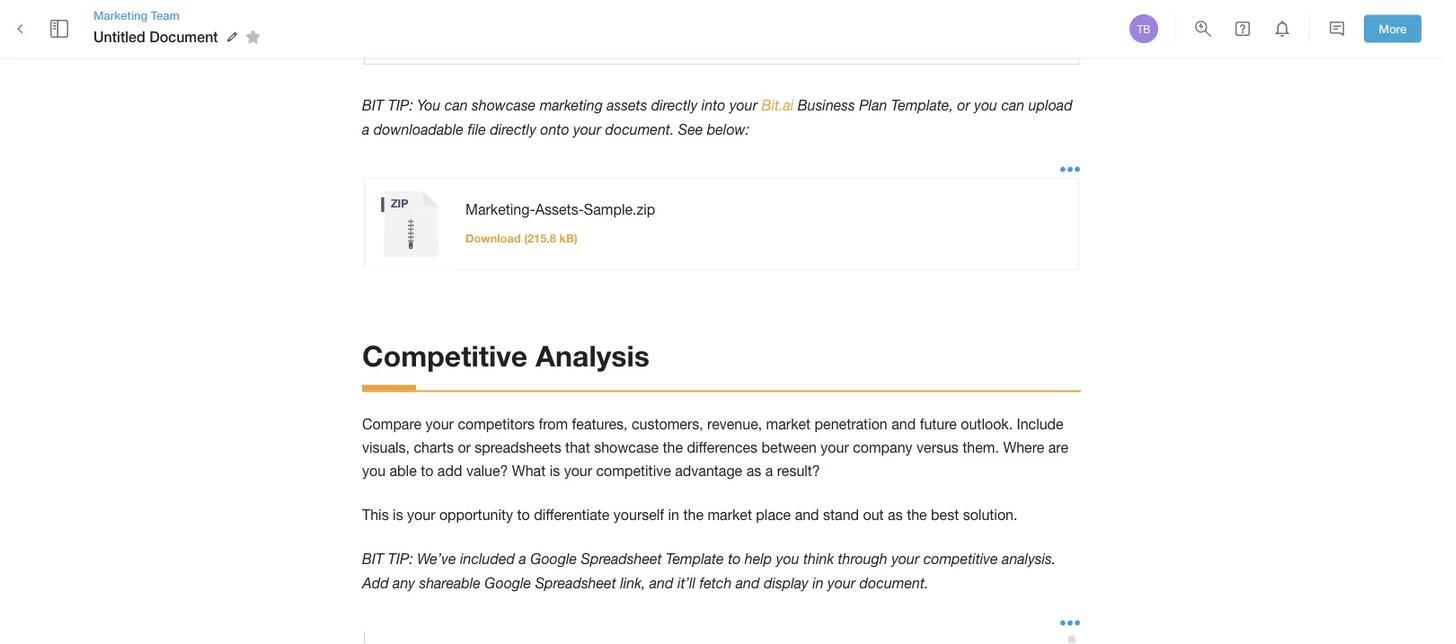 Task type: locate. For each thing, give the bounding box(es) containing it.
bit.ai link
[[762, 97, 794, 114]]

them.
[[963, 440, 1000, 456]]

charts
[[414, 440, 454, 456]]

a left downloadable
[[362, 121, 370, 139]]

document. inside business plan template, or you can upload a downloadable file directly onto your document. see below:
[[606, 121, 675, 139]]

best
[[931, 507, 959, 524]]

document.
[[606, 121, 675, 139], [860, 575, 929, 593]]

result?
[[777, 464, 821, 480]]

showcase
[[472, 97, 536, 114], [594, 440, 659, 456]]

1 horizontal spatial in
[[813, 575, 824, 593]]

1 tip: from the top
[[388, 97, 413, 114]]

you right template,
[[975, 97, 998, 114]]

document
[[149, 28, 218, 45]]

0 horizontal spatial market
[[708, 507, 752, 524]]

0 vertical spatial tip:
[[388, 97, 413, 114]]

penetration
[[815, 416, 888, 433]]

solution.
[[963, 507, 1018, 524]]

as
[[747, 464, 762, 480], [888, 507, 903, 524]]

0 vertical spatial document.
[[606, 121, 675, 139]]

differentiate
[[534, 507, 610, 524]]

0 horizontal spatial as
[[747, 464, 762, 480]]

0 vertical spatial google
[[531, 551, 577, 568]]

a left result?
[[766, 464, 773, 480]]

2 vertical spatial a
[[519, 551, 527, 568]]

business plan template, or you can upload a downloadable file directly onto your document. see below:
[[362, 97, 1077, 139]]

is
[[550, 464, 560, 480], [393, 507, 403, 524]]

add
[[438, 464, 462, 480]]

spreadsheet
[[581, 551, 662, 568], [535, 575, 616, 593]]

a inside compare your competitors from features, customers, revenue, market penetration and future outlook. include visuals, charts or spreadsheets that showcase the differences between your company versus them. where are you able to add value? what is your competitive advantage as a result?
[[766, 464, 773, 480]]

the down customers,
[[663, 440, 683, 456]]

marketing team link
[[93, 7, 267, 23]]

1 vertical spatial to
[[517, 507, 530, 524]]

more
[[1380, 22, 1407, 36]]

add
[[362, 575, 389, 593]]

0 horizontal spatial showcase
[[472, 97, 536, 114]]

to down what
[[517, 507, 530, 524]]

google down included
[[485, 575, 531, 593]]

0 horizontal spatial you
[[362, 464, 386, 480]]

directly
[[652, 97, 698, 114], [490, 121, 537, 139]]

value?
[[466, 464, 508, 480]]

0 horizontal spatial to
[[421, 464, 434, 480]]

your right this
[[407, 507, 436, 524]]

or up add
[[458, 440, 471, 456]]

company
[[853, 440, 913, 456]]

to left add
[[421, 464, 434, 480]]

1 bit from the top
[[362, 97, 384, 114]]

competitive inside bit tip: we've included a google spreadsheet template to help you think through your competitive analysis. add any shareable google spreadsheet link, and it'll fetch and display in your document.
[[924, 551, 998, 568]]

2 horizontal spatial you
[[975, 97, 998, 114]]

you down visuals, on the left bottom
[[362, 464, 386, 480]]

bit for bit tip: we've included a google spreadsheet template to help you think through your competitive analysis. add any shareable google spreadsheet link, and it'll fetch and display in your document.
[[362, 551, 384, 568]]

to
[[421, 464, 434, 480], [517, 507, 530, 524], [728, 551, 741, 568]]

competitive up yourself
[[596, 464, 671, 480]]

1 vertical spatial a
[[766, 464, 773, 480]]

0 vertical spatial market
[[766, 416, 811, 433]]

as inside compare your competitors from features, customers, revenue, market penetration and future outlook. include visuals, charts or spreadsheets that showcase the differences between your company versus them. where are you able to add value? what is your competitive advantage as a result?
[[747, 464, 762, 480]]

you
[[975, 97, 998, 114], [362, 464, 386, 480], [777, 551, 800, 568]]

spreadsheet up link,
[[581, 551, 662, 568]]

that
[[566, 440, 590, 456]]

advantage
[[675, 464, 743, 480]]

0 vertical spatial is
[[550, 464, 560, 480]]

1 horizontal spatial market
[[766, 416, 811, 433]]

directly up see
[[652, 97, 698, 114]]

google down differentiate
[[531, 551, 577, 568]]

0 horizontal spatial competitive
[[596, 464, 671, 480]]

marketing-
[[466, 202, 535, 218]]

1 horizontal spatial document.
[[860, 575, 929, 593]]

and
[[892, 416, 916, 433], [795, 507, 820, 524], [650, 575, 674, 593], [736, 575, 760, 593]]

can right you
[[445, 97, 468, 114]]

and up company
[[892, 416, 916, 433]]

1 vertical spatial or
[[458, 440, 471, 456]]

a inside business plan template, or you can upload a downloadable file directly onto your document. see below:
[[362, 121, 370, 139]]

1 vertical spatial is
[[393, 507, 403, 524]]

competitive
[[596, 464, 671, 480], [924, 551, 998, 568]]

the inside compare your competitors from features, customers, revenue, market penetration and future outlook. include visuals, charts or spreadsheets that showcase the differences between your company versus them. where are you able to add value? what is your competitive advantage as a result?
[[663, 440, 683, 456]]

into
[[702, 97, 726, 114]]

1 horizontal spatial a
[[519, 551, 527, 568]]

stand
[[824, 507, 859, 524]]

2 tip: from the top
[[388, 551, 413, 568]]

document. inside bit tip: we've included a google spreadsheet template to help you think through your competitive analysis. add any shareable google spreadsheet link, and it'll fetch and display in your document.
[[860, 575, 929, 593]]

as down the differences
[[747, 464, 762, 480]]

your right the through
[[892, 551, 920, 568]]

0 vertical spatial in
[[668, 507, 680, 524]]

tip: for we've
[[388, 551, 413, 568]]

to left help
[[728, 551, 741, 568]]

outlook.
[[961, 416, 1013, 433]]

download
[[466, 232, 521, 246]]

your down penetration at the right
[[821, 440, 849, 456]]

able
[[390, 464, 417, 480]]

between
[[762, 440, 817, 456]]

market up between
[[766, 416, 811, 433]]

the
[[663, 440, 683, 456], [684, 507, 704, 524], [907, 507, 927, 524]]

market
[[766, 416, 811, 433], [708, 507, 752, 524]]

1 vertical spatial you
[[362, 464, 386, 480]]

shareable
[[419, 575, 481, 593]]

any
[[393, 575, 415, 593]]

is right this
[[393, 507, 403, 524]]

1 vertical spatial document.
[[860, 575, 929, 593]]

in inside bit tip: we've included a google spreadsheet template to help you think through your competitive analysis. add any shareable google spreadsheet link, and it'll fetch and display in your document.
[[813, 575, 824, 593]]

tip: left you
[[388, 97, 413, 114]]

0 vertical spatial directly
[[652, 97, 698, 114]]

bit up downloadable
[[362, 97, 384, 114]]

1 horizontal spatial is
[[550, 464, 560, 480]]

your down "that"
[[564, 464, 592, 480]]

or right template,
[[958, 97, 971, 114]]

or inside compare your competitors from features, customers, revenue, market penetration and future outlook. include visuals, charts or spreadsheets that showcase the differences between your company versus them. where are you able to add value? what is your competitive advantage as a result?
[[458, 440, 471, 456]]

through
[[838, 551, 888, 568]]

document. down assets on the top left
[[606, 121, 675, 139]]

1 horizontal spatial you
[[777, 551, 800, 568]]

market left place
[[708, 507, 752, 524]]

0 vertical spatial as
[[747, 464, 762, 480]]

a
[[362, 121, 370, 139], [766, 464, 773, 480], [519, 551, 527, 568]]

2 horizontal spatial a
[[766, 464, 773, 480]]

think
[[804, 551, 834, 568]]

versus
[[917, 440, 959, 456]]

1 vertical spatial showcase
[[594, 440, 659, 456]]

tip: inside bit tip: we've included a google spreadsheet template to help you think through your competitive analysis. add any shareable google spreadsheet link, and it'll fetch and display in your document.
[[388, 551, 413, 568]]

2 bit from the top
[[362, 551, 384, 568]]

0 vertical spatial bit
[[362, 97, 384, 114]]

0 horizontal spatial or
[[458, 440, 471, 456]]

or
[[958, 97, 971, 114], [458, 440, 471, 456]]

in right yourself
[[668, 507, 680, 524]]

0 vertical spatial a
[[362, 121, 370, 139]]

is inside compare your competitors from features, customers, revenue, market penetration and future outlook. include visuals, charts or spreadsheets that showcase the differences between your company versus them. where are you able to add value? what is your competitive advantage as a result?
[[550, 464, 560, 480]]

a right included
[[519, 551, 527, 568]]

1 vertical spatial competitive
[[924, 551, 998, 568]]

document. down the through
[[860, 575, 929, 593]]

spreadsheets
[[475, 440, 562, 456]]

out
[[863, 507, 884, 524]]

1 can from the left
[[445, 97, 468, 114]]

in down think
[[813, 575, 824, 593]]

tip: up "any"
[[388, 551, 413, 568]]

2 can from the left
[[1002, 97, 1025, 114]]

you inside compare your competitors from features, customers, revenue, market penetration and future outlook. include visuals, charts or spreadsheets that showcase the differences between your company versus them. where are you able to add value? what is your competitive advantage as a result?
[[362, 464, 386, 480]]

0 horizontal spatial in
[[668, 507, 680, 524]]

competitors
[[458, 416, 535, 433]]

1 vertical spatial directly
[[490, 121, 537, 139]]

1 horizontal spatial can
[[1002, 97, 1025, 114]]

competitive down best
[[924, 551, 998, 568]]

and down help
[[736, 575, 760, 593]]

0 vertical spatial competitive
[[596, 464, 671, 480]]

to inside bit tip: we've included a google spreadsheet template to help you think through your competitive analysis. add any shareable google spreadsheet link, and it'll fetch and display in your document.
[[728, 551, 741, 568]]

as right out
[[888, 507, 903, 524]]

0 horizontal spatial document.
[[606, 121, 675, 139]]

1 horizontal spatial showcase
[[594, 440, 659, 456]]

you inside business plan template, or you can upload a downloadable file directly onto your document. see below:
[[975, 97, 998, 114]]

from
[[539, 416, 568, 433]]

0 vertical spatial you
[[975, 97, 998, 114]]

2 vertical spatial to
[[728, 551, 741, 568]]

can left upload
[[1002, 97, 1025, 114]]

bit
[[362, 97, 384, 114], [362, 551, 384, 568]]

your
[[730, 97, 758, 114], [574, 121, 602, 139], [426, 416, 454, 433], [821, 440, 849, 456], [564, 464, 592, 480], [407, 507, 436, 524], [892, 551, 920, 568], [828, 575, 856, 593]]

1 vertical spatial in
[[813, 575, 824, 593]]

can
[[445, 97, 468, 114], [1002, 97, 1025, 114]]

template,
[[892, 97, 954, 114]]

2 horizontal spatial to
[[728, 551, 741, 568]]

it'll
[[678, 575, 696, 593]]

0 vertical spatial or
[[958, 97, 971, 114]]

you inside bit tip: we've included a google spreadsheet template to help you think through your competitive analysis. add any shareable google spreadsheet link, and it'll fetch and display in your document.
[[777, 551, 800, 568]]

1 vertical spatial as
[[888, 507, 903, 524]]

or inside business plan template, or you can upload a downloadable file directly onto your document. see below:
[[958, 97, 971, 114]]

bit inside bit tip: we've included a google spreadsheet template to help you think through your competitive analysis. add any shareable google spreadsheet link, and it'll fetch and display in your document.
[[362, 551, 384, 568]]

1 vertical spatial tip:
[[388, 551, 413, 568]]

showcase down the features,
[[594, 440, 659, 456]]

tb
[[1138, 22, 1151, 35]]

(215.8
[[524, 232, 556, 246]]

1 vertical spatial bit
[[362, 551, 384, 568]]

and right place
[[795, 507, 820, 524]]

include
[[1017, 416, 1064, 433]]

marketing
[[540, 97, 603, 114]]

below:
[[707, 121, 750, 139]]

1 horizontal spatial competitive
[[924, 551, 998, 568]]

favorite image
[[242, 26, 264, 48]]

directly right the 'file'
[[490, 121, 537, 139]]

1 horizontal spatial directly
[[652, 97, 698, 114]]

competitive
[[362, 339, 528, 373]]

tip:
[[388, 97, 413, 114], [388, 551, 413, 568]]

0 horizontal spatial a
[[362, 121, 370, 139]]

is right what
[[550, 464, 560, 480]]

a inside bit tip: we've included a google spreadsheet template to help you think through your competitive analysis. add any shareable google spreadsheet link, and it'll fetch and display in your document.
[[519, 551, 527, 568]]

0 horizontal spatial directly
[[490, 121, 537, 139]]

downloadable
[[374, 121, 464, 139]]

your down bit tip: you can showcase marketing assets directly into your bit.ai on the top of page
[[574, 121, 602, 139]]

1 horizontal spatial or
[[958, 97, 971, 114]]

0 vertical spatial to
[[421, 464, 434, 480]]

showcase up the 'file'
[[472, 97, 536, 114]]

you up the display
[[777, 551, 800, 568]]

to inside compare your competitors from features, customers, revenue, market penetration and future outlook. include visuals, charts or spreadsheets that showcase the differences between your company versus them. where are you able to add value? what is your competitive advantage as a result?
[[421, 464, 434, 480]]

spreadsheet left link,
[[535, 575, 616, 593]]

bit up add
[[362, 551, 384, 568]]

0 horizontal spatial can
[[445, 97, 468, 114]]

2 vertical spatial you
[[777, 551, 800, 568]]

google
[[531, 551, 577, 568], [485, 575, 531, 593]]



Task type: describe. For each thing, give the bounding box(es) containing it.
directly inside business plan template, or you can upload a downloadable file directly onto your document. see below:
[[490, 121, 537, 139]]

competitive analysis
[[362, 339, 650, 373]]

features,
[[572, 416, 628, 433]]

yourself
[[614, 507, 664, 524]]

plan
[[860, 97, 888, 114]]

link,
[[620, 575, 646, 593]]

differences
[[687, 440, 758, 456]]

showcase inside compare your competitors from features, customers, revenue, market penetration and future outlook. include visuals, charts or spreadsheets that showcase the differences between your company versus them. where are you able to add value? what is your competitive advantage as a result?
[[594, 440, 659, 456]]

untitled document
[[93, 28, 218, 45]]

assets-
[[535, 202, 584, 218]]

can inside business plan template, or you can upload a downloadable file directly onto your document. see below:
[[1002, 97, 1025, 114]]

competitive inside compare your competitors from features, customers, revenue, market penetration and future outlook. include visuals, charts or spreadsheets that showcase the differences between your company versus them. where are you able to add value? what is your competitive advantage as a result?
[[596, 464, 671, 480]]

download (215.8 kb)
[[466, 232, 578, 246]]

your up below: at top
[[730, 97, 758, 114]]

1 vertical spatial market
[[708, 507, 752, 524]]

file
[[468, 121, 486, 139]]

bit tip: we've included a google spreadsheet template to help you think through your competitive analysis. add any shareable google spreadsheet link, and it'll fetch and display in your document.
[[362, 551, 1061, 593]]

template
[[666, 551, 724, 568]]

sample.zip
[[584, 202, 656, 218]]

place
[[756, 507, 791, 524]]

1 vertical spatial google
[[485, 575, 531, 593]]

your down the through
[[828, 575, 856, 593]]

this
[[362, 507, 389, 524]]

tb button
[[1127, 12, 1161, 46]]

compare your competitors from features, customers, revenue, market penetration and future outlook. include visuals, charts or spreadsheets that showcase the differences between your company versus them. where are you able to add value? what is your competitive advantage as a result?
[[362, 416, 1073, 480]]

bit for bit tip: you can showcase marketing assets directly into your bit.ai
[[362, 97, 384, 114]]

0 horizontal spatial is
[[393, 507, 403, 524]]

marketing team
[[93, 8, 180, 22]]

future
[[920, 416, 957, 433]]

you
[[417, 97, 441, 114]]

the up template
[[684, 507, 704, 524]]

onto
[[541, 121, 570, 139]]

download (215.8 kb) link
[[466, 232, 578, 246]]

what
[[512, 464, 546, 480]]

visuals,
[[362, 440, 410, 456]]

your up the charts
[[426, 416, 454, 433]]

included
[[460, 551, 515, 568]]

market inside compare your competitors from features, customers, revenue, market penetration and future outlook. include visuals, charts or spreadsheets that showcase the differences between your company versus them. where are you able to add value? what is your competitive advantage as a result?
[[766, 416, 811, 433]]

display
[[764, 575, 809, 593]]

team
[[151, 8, 180, 22]]

business
[[798, 97, 856, 114]]

bit tip: you can showcase marketing assets directly into your bit.ai
[[362, 97, 794, 114]]

see
[[679, 121, 703, 139]]

your inside business plan template, or you can upload a downloadable file directly onto your document. see below:
[[574, 121, 602, 139]]

tip: for you
[[388, 97, 413, 114]]

kb)
[[560, 232, 578, 246]]

where
[[1004, 440, 1045, 456]]

revenue,
[[708, 416, 762, 433]]

marketing-assets-sample.zip
[[466, 202, 656, 218]]

marketing
[[93, 8, 148, 22]]

1 horizontal spatial to
[[517, 507, 530, 524]]

help
[[745, 551, 773, 568]]

opportunity
[[440, 507, 513, 524]]

customers,
[[632, 416, 704, 433]]

we've
[[417, 551, 456, 568]]

fetch
[[700, 575, 732, 593]]

and inside compare your competitors from features, customers, revenue, market penetration and future outlook. include visuals, charts or spreadsheets that showcase the differences between your company versus them. where are you able to add value? what is your competitive advantage as a result?
[[892, 416, 916, 433]]

analysis
[[536, 339, 650, 373]]

untitled
[[93, 28, 145, 45]]

1 horizontal spatial as
[[888, 507, 903, 524]]

the left best
[[907, 507, 927, 524]]

more button
[[1365, 15, 1422, 43]]

0 vertical spatial showcase
[[472, 97, 536, 114]]

are
[[1049, 440, 1069, 456]]

assets
[[607, 97, 648, 114]]

compare
[[362, 416, 422, 433]]

0 vertical spatial spreadsheet
[[581, 551, 662, 568]]

analysis.
[[1002, 551, 1057, 568]]

this is your opportunity to differentiate yourself in the market place and stand out as the best solution.
[[362, 507, 1018, 524]]

bit.ai
[[762, 97, 794, 114]]

and left it'll
[[650, 575, 674, 593]]

1 vertical spatial spreadsheet
[[535, 575, 616, 593]]

upload
[[1029, 97, 1073, 114]]



Task type: vqa. For each thing, say whether or not it's contained in the screenshot.
your in the Business Plan Template, or you can upload a downloadable file directly onto your document. See below:
yes



